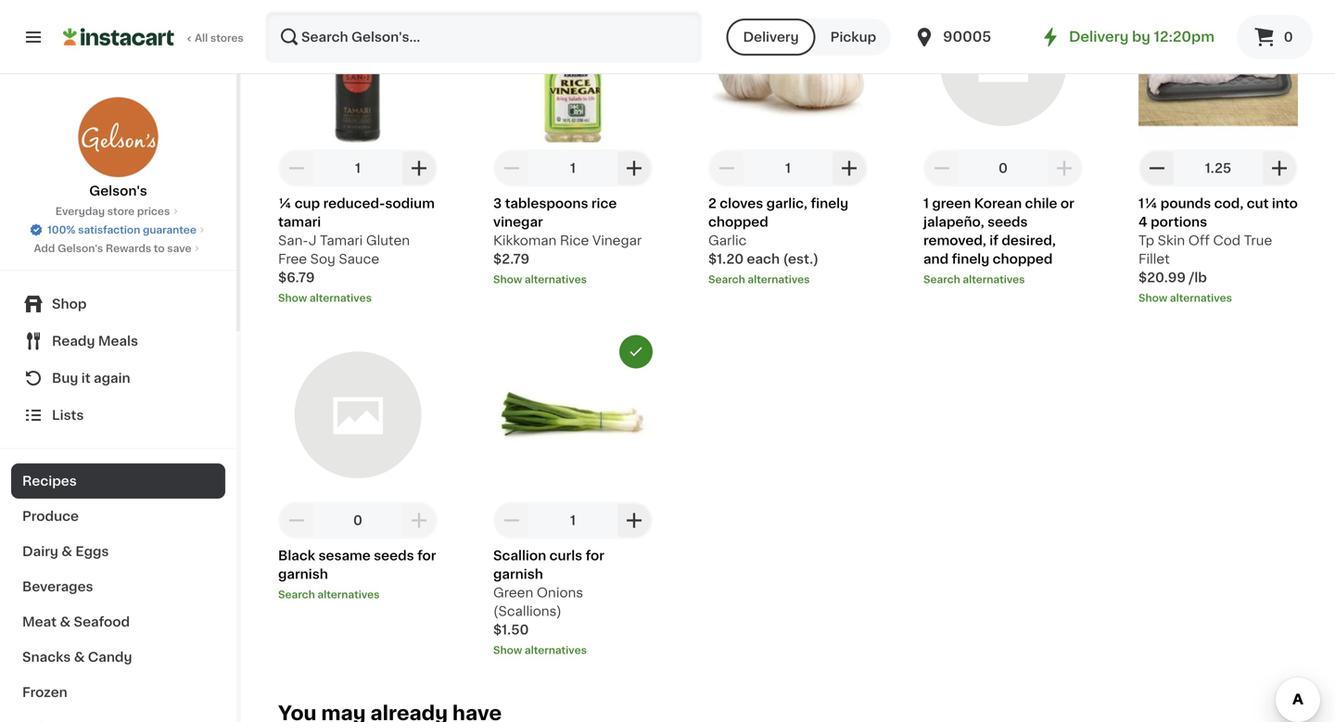 Task type: vqa. For each thing, say whether or not it's contained in the screenshot.
the Share recipe
no



Task type: locate. For each thing, give the bounding box(es) containing it.
1 vertical spatial seeds
[[374, 549, 414, 562]]

finely down removed,
[[952, 252, 989, 265]]

decrement quantity image up green
[[931, 157, 953, 179]]

satisfaction
[[78, 225, 140, 235]]

0 for black sesame seeds for garnish
[[353, 514, 362, 527]]

vinegar
[[592, 234, 642, 247]]

increment quantity image up sodium
[[408, 157, 430, 179]]

ready meals
[[52, 335, 138, 348]]

100% satisfaction guarantee
[[47, 225, 196, 235]]

& left "eggs"
[[61, 545, 72, 558]]

tablespoons
[[505, 197, 588, 210]]

gelson's
[[89, 184, 147, 197], [58, 243, 103, 254]]

0 vertical spatial chopped
[[708, 215, 768, 228]]

2 vertical spatial 0
[[353, 514, 362, 527]]

decrement quantity image
[[286, 509, 308, 532], [501, 509, 523, 532]]

green
[[932, 197, 971, 210]]

save
[[167, 243, 191, 254]]

for right 'curls'
[[586, 549, 604, 562]]

search down black in the left of the page
[[278, 589, 315, 600]]

alternatives down (scallions)
[[525, 645, 587, 655]]

garlic
[[708, 234, 747, 247]]

& for snacks
[[74, 651, 85, 664]]

delivery inside button
[[743, 31, 799, 44]]

search alternatives button for black sesame seeds for garnish
[[278, 587, 438, 602]]

2 for from the left
[[586, 549, 604, 562]]

1 horizontal spatial search
[[708, 274, 745, 284]]

1 decrement quantity image from the left
[[286, 509, 308, 532]]

2 horizontal spatial search alternatives button
[[923, 272, 1083, 287]]

& right "meat"
[[60, 616, 71, 629]]

removed,
[[923, 234, 986, 247]]

show alternatives button down the onions
[[493, 643, 653, 658]]

show inside 3 tablespoons rice vinegar kikkoman rice vinegar $2.79 show alternatives
[[493, 274, 522, 284]]

frozen link
[[11, 675, 225, 710]]

decrement quantity image up the 1¼
[[1146, 157, 1168, 179]]

desired,
[[1002, 234, 1056, 247]]

alternatives down if
[[963, 274, 1025, 284]]

black sesame seeds for garnish search alternatives
[[278, 549, 436, 600]]

tp
[[1138, 234, 1154, 247]]

alternatives down /lb
[[1170, 293, 1232, 303]]

pounds
[[1161, 197, 1211, 210]]

0 horizontal spatial search alternatives button
[[278, 587, 438, 602]]

alternatives inside scallion curls for garnish green onions (scallions) $1.50 show alternatives
[[525, 645, 587, 655]]

show down $2.79
[[493, 274, 522, 284]]

cod,
[[1214, 197, 1243, 210]]

show alternatives button down "sauce"
[[278, 290, 438, 305]]

1 horizontal spatial for
[[586, 549, 604, 562]]

garnish
[[278, 568, 328, 581], [493, 568, 543, 581]]

delivery
[[1069, 30, 1129, 44], [743, 31, 799, 44]]

for inside black sesame seeds for garnish search alternatives
[[417, 549, 436, 562]]

None search field
[[265, 11, 702, 63]]

2 garnish from the left
[[493, 568, 543, 581]]

decrement quantity image for 1
[[501, 509, 523, 532]]

0 horizontal spatial for
[[417, 549, 436, 562]]

search alternatives button down if
[[923, 272, 1083, 287]]

gelson's down 100%
[[58, 243, 103, 254]]

1 vertical spatial 0
[[999, 162, 1008, 175]]

chile
[[1025, 197, 1057, 210]]

cloves
[[720, 197, 763, 210]]

cut
[[1247, 197, 1269, 210]]

0 horizontal spatial seeds
[[374, 549, 414, 562]]

¼
[[278, 197, 291, 210]]

product group
[[278, 0, 438, 305], [493, 0, 653, 287], [708, 0, 868, 287], [923, 0, 1083, 287], [1138, 0, 1298, 305], [278, 335, 438, 602], [493, 335, 653, 658]]

fillet
[[1138, 252, 1170, 265]]

again
[[94, 372, 130, 385]]

alternatives
[[525, 274, 587, 284], [748, 274, 810, 284], [963, 274, 1025, 284], [310, 293, 372, 303], [1170, 293, 1232, 303], [317, 589, 380, 600], [525, 645, 587, 655]]

1 up garlic,
[[785, 162, 791, 175]]

alternatives down soy
[[310, 293, 372, 303]]

search down and
[[923, 274, 960, 284]]

0 horizontal spatial garnish
[[278, 568, 328, 581]]

alternatives inside 1 green korean chile or jalapeño, seeds removed, if desired, and finely chopped search alternatives
[[963, 274, 1025, 284]]

show down $6.79
[[278, 293, 307, 303]]

0 horizontal spatial delivery
[[743, 31, 799, 44]]

search inside 2 cloves garlic, finely chopped garlic $1.20 each (est.) search alternatives
[[708, 274, 745, 284]]

& for dairy
[[61, 545, 72, 558]]

1 horizontal spatial 0
[[999, 162, 1008, 175]]

show alternatives button down /lb
[[1138, 290, 1298, 305]]

increment quantity image for decrement quantity image for 3
[[623, 157, 645, 179]]

1 vertical spatial chopped
[[993, 252, 1053, 265]]

decrement quantity image for 1¼
[[1146, 157, 1168, 179]]

increment quantity image up into
[[1268, 157, 1290, 179]]

gelson's up the 'everyday store prices' link
[[89, 184, 147, 197]]

if
[[989, 234, 998, 247]]

garnish down scallion
[[493, 568, 543, 581]]

0
[[1284, 31, 1293, 44], [999, 162, 1008, 175], [353, 514, 362, 527]]

dairy
[[22, 545, 58, 558]]

2 decrement quantity image from the left
[[501, 157, 523, 179]]

2 horizontal spatial 0
[[1284, 31, 1293, 44]]

cod
[[1213, 234, 1241, 247]]

show alternatives button down "rice"
[[493, 272, 653, 287]]

scallion curls for garnish green onions (scallions) $1.50 show alternatives
[[493, 549, 604, 655]]

each
[[747, 252, 780, 265]]

0 vertical spatial &
[[61, 545, 72, 558]]

skin
[[1158, 234, 1185, 247]]

0 vertical spatial seeds
[[987, 215, 1028, 228]]

delivery by 12:20pm
[[1069, 30, 1214, 44]]

alternatives inside 1¼ pounds cod, cut into 4 portions tp skin off cod true fillet $20.99 /lb show alternatives
[[1170, 293, 1232, 303]]

everyday store prices
[[55, 206, 170, 216]]

2
[[708, 197, 716, 210]]

sesame
[[318, 549, 371, 562]]

search down '$1.20'
[[708, 274, 745, 284]]

0 horizontal spatial 0
[[353, 514, 362, 527]]

seeds right sesame
[[374, 549, 414, 562]]

show
[[493, 274, 522, 284], [278, 293, 307, 303], [1138, 293, 1167, 303], [493, 645, 522, 655]]

garnish down black in the left of the page
[[278, 568, 328, 581]]

2 vertical spatial &
[[74, 651, 85, 664]]

0 for 1 green korean chile or jalapeño, seeds removed, if desired, and finely chopped
[[999, 162, 1008, 175]]

garnish inside black sesame seeds for garnish search alternatives
[[278, 568, 328, 581]]

& left "candy" at the left bottom of page
[[74, 651, 85, 664]]

0 horizontal spatial chopped
[[708, 215, 768, 228]]

tamari
[[278, 215, 321, 228]]

delivery left pickup button
[[743, 31, 799, 44]]

alternatives inside ¼ cup reduced-sodium tamari san-j tamari gluten free soy sauce $6.79 show alternatives
[[310, 293, 372, 303]]

search alternatives button for 1 green korean chile or jalapeño, seeds removed, if desired, and finely chopped
[[923, 272, 1083, 287]]

1 for from the left
[[417, 549, 436, 562]]

into
[[1272, 197, 1298, 210]]

show down $1.50
[[493, 645, 522, 655]]

dairy & eggs
[[22, 545, 109, 558]]

1
[[355, 162, 361, 175], [570, 162, 576, 175], [785, 162, 791, 175], [923, 197, 929, 210], [570, 514, 576, 527]]

rice
[[591, 197, 617, 210]]

true
[[1244, 234, 1272, 247]]

1 garnish from the left
[[278, 568, 328, 581]]

1 horizontal spatial finely
[[952, 252, 989, 265]]

decrement quantity image up black in the left of the page
[[286, 509, 308, 532]]

2 decrement quantity image from the left
[[501, 509, 523, 532]]

1 vertical spatial &
[[60, 616, 71, 629]]

chopped
[[708, 215, 768, 228], [993, 252, 1053, 265]]

everyday
[[55, 206, 105, 216]]

search alternatives button down sesame
[[278, 587, 438, 602]]

green
[[493, 586, 533, 599]]

decrement quantity image up 2
[[716, 157, 738, 179]]

1 horizontal spatial garnish
[[493, 568, 543, 581]]

product group containing 1.25
[[1138, 0, 1298, 305]]

instacart logo image
[[63, 26, 174, 48]]

show alternatives button
[[493, 272, 653, 287], [278, 290, 438, 305], [1138, 290, 1298, 305], [493, 643, 653, 658]]

alternatives down the each
[[748, 274, 810, 284]]

1 decrement quantity image from the left
[[286, 157, 308, 179]]

tamari
[[320, 234, 363, 247]]

search alternatives button
[[708, 272, 868, 287], [923, 272, 1083, 287], [278, 587, 438, 602]]

delivery left by
[[1069, 30, 1129, 44]]

onions
[[537, 586, 583, 599]]

service type group
[[726, 19, 891, 56]]

search
[[708, 274, 745, 284], [923, 274, 960, 284], [278, 589, 315, 600]]

search alternatives button down (est.)
[[708, 272, 868, 287]]

cup
[[295, 197, 320, 210]]

snacks & candy link
[[11, 640, 225, 675]]

seeds inside black sesame seeds for garnish search alternatives
[[374, 549, 414, 562]]

for right sesame
[[417, 549, 436, 562]]

sauce
[[339, 252, 379, 265]]

0 vertical spatial gelson's
[[89, 184, 147, 197]]

add gelson's rewards to save link
[[34, 241, 203, 256]]

seeds
[[987, 215, 1028, 228], [374, 549, 414, 562]]

all
[[195, 33, 208, 43]]

show down $20.99
[[1138, 293, 1167, 303]]

alternatives inside 2 cloves garlic, finely chopped garlic $1.20 each (est.) search alternatives
[[748, 274, 810, 284]]

seeds down korean
[[987, 215, 1028, 228]]

0 vertical spatial 0
[[1284, 31, 1293, 44]]

increment quantity image inside product 'group'
[[1268, 157, 1290, 179]]

1 horizontal spatial chopped
[[993, 252, 1053, 265]]

portions
[[1151, 215, 1207, 228]]

1 horizontal spatial decrement quantity image
[[501, 509, 523, 532]]

stores
[[210, 33, 244, 43]]

delivery for delivery
[[743, 31, 799, 44]]

1 vertical spatial gelson's
[[58, 243, 103, 254]]

1 left green
[[923, 197, 929, 210]]

unselect item image
[[628, 343, 644, 360]]

decrement quantity image up cup
[[286, 157, 308, 179]]

chopped down the cloves
[[708, 215, 768, 228]]

add
[[34, 243, 55, 254]]

0 horizontal spatial decrement quantity image
[[286, 509, 308, 532]]

1 up the reduced-
[[355, 162, 361, 175]]

gluten
[[366, 234, 410, 247]]

1¼ pounds cod, cut into 4 portions tp skin off cod true fillet $20.99 /lb show alternatives
[[1138, 197, 1298, 303]]

decrement quantity image
[[286, 157, 308, 179], [501, 157, 523, 179], [716, 157, 738, 179], [931, 157, 953, 179], [1146, 157, 1168, 179]]

finely right garlic,
[[811, 197, 848, 210]]

1 up tablespoons
[[570, 162, 576, 175]]

delivery by 12:20pm link
[[1039, 26, 1214, 48]]

12:20pm
[[1154, 30, 1214, 44]]

decrement quantity image up 3
[[501, 157, 523, 179]]

garnish inside scallion curls for garnish green onions (scallions) $1.50 show alternatives
[[493, 568, 543, 581]]

increment quantity image
[[623, 157, 645, 179], [838, 157, 860, 179], [1053, 157, 1075, 179], [623, 509, 645, 532]]

alternatives down "rice"
[[525, 274, 587, 284]]

shop
[[52, 298, 87, 311]]

snacks
[[22, 651, 71, 664]]

increment quantity image
[[408, 157, 430, 179], [1268, 157, 1290, 179], [408, 509, 430, 532]]

1 horizontal spatial delivery
[[1069, 30, 1129, 44]]

meat & seafood link
[[11, 604, 225, 640]]

0 horizontal spatial finely
[[811, 197, 848, 210]]

alternatives down sesame
[[317, 589, 380, 600]]

0 horizontal spatial search
[[278, 589, 315, 600]]

free
[[278, 252, 307, 265]]

chopped down desired,
[[993, 252, 1053, 265]]

2 horizontal spatial search
[[923, 274, 960, 284]]

chopped inside 2 cloves garlic, finely chopped garlic $1.20 each (est.) search alternatives
[[708, 215, 768, 228]]

0 vertical spatial finely
[[811, 197, 848, 210]]

1 up 'curls'
[[570, 514, 576, 527]]

5 decrement quantity image from the left
[[1146, 157, 1168, 179]]

san-
[[278, 234, 308, 247]]

1 vertical spatial finely
[[952, 252, 989, 265]]

buy it again link
[[11, 360, 225, 397]]

decrement quantity image up scallion
[[501, 509, 523, 532]]

guarantee
[[143, 225, 196, 235]]

1 horizontal spatial seeds
[[987, 215, 1028, 228]]

1 green korean chile or jalapeño, seeds removed, if desired, and finely chopped search alternatives
[[923, 197, 1074, 284]]

ready meals button
[[11, 323, 225, 360]]



Task type: describe. For each thing, give the bounding box(es) containing it.
(est.)
[[783, 252, 819, 265]]

show inside ¼ cup reduced-sodium tamari san-j tamari gluten free soy sauce $6.79 show alternatives
[[278, 293, 307, 303]]

recipes
[[22, 475, 77, 488]]

2 cloves garlic, finely chopped garlic $1.20 each (est.) search alternatives
[[708, 197, 848, 284]]

meat
[[22, 616, 57, 629]]

$20.99
[[1138, 271, 1186, 284]]

lists link
[[11, 397, 225, 434]]

0 inside button
[[1284, 31, 1293, 44]]

1 for for
[[570, 514, 576, 527]]

pickup
[[830, 31, 876, 44]]

3
[[493, 197, 502, 210]]

¼ cup reduced-sodium tamari san-j tamari gluten free soy sauce $6.79 show alternatives
[[278, 197, 435, 303]]

finely inside 2 cloves garlic, finely chopped garlic $1.20 each (est.) search alternatives
[[811, 197, 848, 210]]

decrement quantity image for 0
[[286, 509, 308, 532]]

rice
[[560, 234, 589, 247]]

meat & seafood
[[22, 616, 130, 629]]

1 horizontal spatial search alternatives button
[[708, 272, 868, 287]]

beverages link
[[11, 569, 225, 604]]

$6.79
[[278, 271, 315, 284]]

1 for reduced-
[[355, 162, 361, 175]]

3 tablespoons rice vinegar kikkoman rice vinegar $2.79 show alternatives
[[493, 197, 642, 284]]

jalapeño,
[[923, 215, 984, 228]]

chopped inside 1 green korean chile or jalapeño, seeds removed, if desired, and finely chopped search alternatives
[[993, 252, 1053, 265]]

search inside 1 green korean chile or jalapeño, seeds removed, if desired, and finely chopped search alternatives
[[923, 274, 960, 284]]

scallion
[[493, 549, 546, 562]]

off
[[1188, 234, 1210, 247]]

everyday store prices link
[[55, 204, 181, 219]]

show alternatives button for $20.99 /lb
[[1138, 290, 1298, 305]]

1 for rice
[[570, 162, 576, 175]]

increment quantity image for fourth decrement quantity image from left
[[1053, 157, 1075, 179]]

recipes link
[[11, 464, 225, 499]]

show alternatives button for $1.50
[[493, 643, 653, 658]]

eggs
[[75, 545, 109, 558]]

seafood
[[74, 616, 130, 629]]

prices
[[137, 206, 170, 216]]

snacks & candy
[[22, 651, 132, 664]]

4
[[1138, 215, 1147, 228]]

show inside 1¼ pounds cod, cut into 4 portions tp skin off cod true fillet $20.99 /lb show alternatives
[[1138, 293, 1167, 303]]

soy
[[310, 252, 335, 265]]

garlic,
[[766, 197, 808, 210]]

korean
[[974, 197, 1022, 210]]

beverages
[[22, 580, 93, 593]]

show alternatives button for $6.79
[[278, 290, 438, 305]]

kikkoman
[[493, 234, 557, 247]]

to
[[154, 243, 165, 254]]

increment quantity image up black sesame seeds for garnish search alternatives
[[408, 509, 430, 532]]

0 button
[[1237, 15, 1313, 59]]

alternatives inside black sesame seeds for garnish search alternatives
[[317, 589, 380, 600]]

$1.20
[[708, 252, 744, 265]]

curls
[[549, 549, 582, 562]]

decrement quantity image for ¼
[[286, 157, 308, 179]]

all stores link
[[63, 11, 245, 63]]

candy
[[88, 651, 132, 664]]

alternatives inside 3 tablespoons rice vinegar kikkoman rice vinegar $2.79 show alternatives
[[525, 274, 587, 284]]

produce
[[22, 510, 79, 523]]

gelson's logo image
[[77, 96, 159, 178]]

store
[[107, 206, 135, 216]]

decrement quantity image for 3
[[501, 157, 523, 179]]

increment quantity image for third decrement quantity image from left
[[838, 157, 860, 179]]

90005
[[943, 30, 991, 44]]

1.25
[[1205, 162, 1231, 175]]

90005 button
[[913, 11, 1025, 63]]

it
[[81, 372, 91, 385]]

1 inside 1 green korean chile or jalapeño, seeds removed, if desired, and finely chopped search alternatives
[[923, 197, 929, 210]]

(scallions)
[[493, 605, 562, 618]]

1¼
[[1138, 197, 1157, 210]]

pickup button
[[815, 19, 891, 56]]

shop link
[[11, 286, 225, 323]]

or
[[1061, 197, 1074, 210]]

/lb
[[1189, 271, 1207, 284]]

delivery for delivery by 12:20pm
[[1069, 30, 1129, 44]]

seeds inside 1 green korean chile or jalapeño, seeds removed, if desired, and finely chopped search alternatives
[[987, 215, 1028, 228]]

rewards
[[106, 243, 151, 254]]

meals
[[98, 335, 138, 348]]

all stores
[[195, 33, 244, 43]]

$2.79
[[493, 252, 529, 265]]

100% satisfaction guarantee button
[[29, 219, 208, 237]]

Search field
[[267, 13, 700, 61]]

j
[[308, 234, 317, 247]]

increment quantity image for 1's decrement quantity icon
[[623, 509, 645, 532]]

increment quantity image for sodium
[[408, 157, 430, 179]]

100%
[[47, 225, 76, 235]]

black
[[278, 549, 315, 562]]

search inside black sesame seeds for garnish search alternatives
[[278, 589, 315, 600]]

buy it again
[[52, 372, 130, 385]]

increment quantity image for cut
[[1268, 157, 1290, 179]]

buy
[[52, 372, 78, 385]]

reduced-
[[323, 197, 385, 210]]

show alternatives button for $2.79
[[493, 272, 653, 287]]

show inside scallion curls for garnish green onions (scallions) $1.50 show alternatives
[[493, 645, 522, 655]]

sodium
[[385, 197, 435, 210]]

by
[[1132, 30, 1150, 44]]

vinegar
[[493, 215, 543, 228]]

4 decrement quantity image from the left
[[931, 157, 953, 179]]

finely inside 1 green korean chile or jalapeño, seeds removed, if desired, and finely chopped search alternatives
[[952, 252, 989, 265]]

and
[[923, 252, 949, 265]]

for inside scallion curls for garnish green onions (scallions) $1.50 show alternatives
[[586, 549, 604, 562]]

& for meat
[[60, 616, 71, 629]]

3 decrement quantity image from the left
[[716, 157, 738, 179]]

frozen
[[22, 686, 67, 699]]

delivery button
[[726, 19, 815, 56]]



